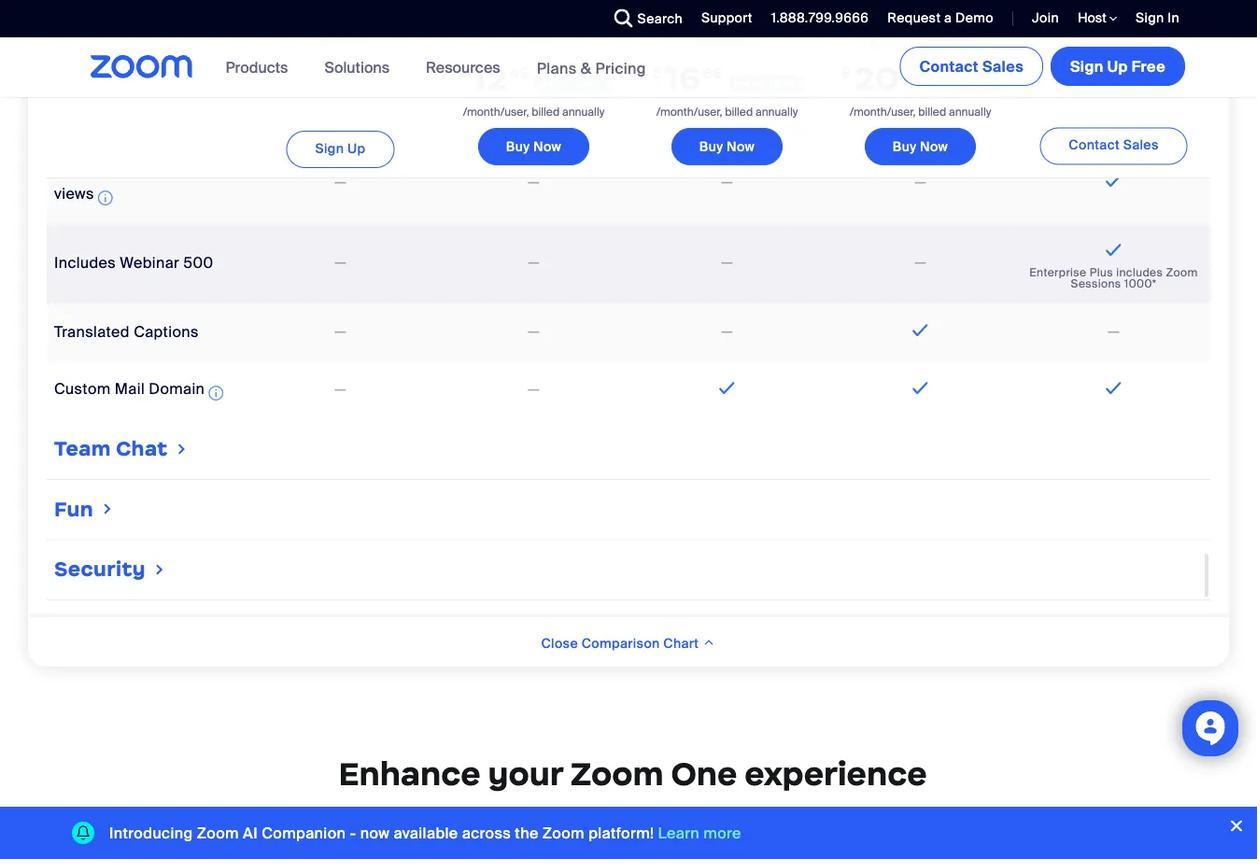 Task type: locate. For each thing, give the bounding box(es) containing it.
sign up free
[[1071, 57, 1166, 76]]

$ 12 49 save 21%
[[460, 58, 602, 98]]

zoom logo image
[[91, 55, 193, 78]]

1 billed from the left
[[532, 104, 560, 119]]

1 horizontal spatial 16%
[[769, 75, 797, 92]]

now for 16
[[727, 138, 755, 155]]

2 horizontal spatial $
[[842, 63, 851, 81]]

now down $ 16 66 save 16%
[[727, 138, 755, 155]]

1 horizontal spatial billed
[[725, 104, 753, 119]]

buy now link down $ 16 66 save 16%
[[672, 128, 783, 166]]

save inside $ 16 66 save 16%
[[734, 75, 766, 92]]

right image for security
[[152, 560, 167, 579]]

up inside sign up link
[[348, 139, 366, 157]]

billed down $ 16 66 save 16%
[[725, 104, 753, 119]]

0 horizontal spatial $
[[460, 63, 470, 81]]

buy down '$ 12 49 save 21%'
[[506, 138, 530, 155]]

save inside $ 20 83 save 16%
[[932, 75, 963, 92]]

/month/user, billed annually down $ 16 66 save 16%
[[657, 104, 798, 119]]

1 horizontal spatial /month/user, billed annually
[[657, 104, 798, 119]]

0 vertical spatial right image
[[174, 440, 190, 459]]

2 horizontal spatial now
[[920, 138, 949, 155]]

0 horizontal spatial plus
[[941, 32, 972, 52]]

host button
[[1078, 9, 1118, 27]]

contact inside meetings navigation
[[920, 57, 979, 76]]

chart
[[664, 635, 699, 652]]

buy down $ 16 66 save 16%
[[700, 138, 724, 155]]

save for 20
[[932, 75, 963, 92]]

1 horizontal spatial contact
[[1069, 136, 1120, 154]]

/month/user, billed annually for 12
[[463, 104, 605, 119]]

contact down the business plus
[[920, 57, 979, 76]]

sales down demo
[[983, 57, 1024, 76]]

sales
[[983, 57, 1024, 76], [1124, 136, 1159, 154]]

2 vertical spatial sign
[[315, 139, 344, 157]]

1.888.799.9666 button
[[758, 0, 874, 37], [772, 9, 869, 27]]

1 vertical spatial sales
[[1124, 136, 1159, 154]]

/month/user, down 16
[[657, 104, 723, 119]]

included image
[[909, 319, 933, 342], [715, 377, 740, 400], [1102, 377, 1127, 400]]

49
[[510, 64, 530, 82]]

1 now from the left
[[534, 138, 562, 155]]

the
[[515, 824, 539, 843]]

billed down '$ 12 49 save 21%'
[[532, 104, 560, 119]]

1 vertical spatial contact
[[1069, 136, 1120, 154]]

1 vertical spatial sign
[[1071, 57, 1104, 76]]

buy down $ 20 83 save 16%
[[893, 138, 917, 155]]

annually save up to 16%
[[162, 816, 334, 836]]

now
[[534, 138, 562, 155], [727, 138, 755, 155], [920, 138, 949, 155]]

save for 12
[[540, 75, 572, 92]]

1 annually from the left
[[563, 104, 605, 119]]

$ inside $ 16 66 save 16%
[[653, 63, 662, 81]]

16%
[[769, 75, 797, 92], [967, 75, 994, 92], [307, 817, 334, 834]]

0 horizontal spatial sales
[[983, 57, 1024, 76]]

sign left in
[[1136, 9, 1165, 27]]

right image
[[174, 440, 190, 459], [100, 500, 115, 519], [152, 560, 167, 579]]

1 /month/user, billed annually from the left
[[463, 104, 605, 119]]

up down "solutions"
[[348, 139, 366, 157]]

now down '$ 12 49 save 21%'
[[534, 138, 562, 155]]

1 horizontal spatial plus
[[1090, 265, 1114, 280]]

billed
[[532, 104, 560, 119], [725, 104, 753, 119], [919, 104, 947, 119]]

1 $ from the left
[[460, 63, 470, 81]]

business down request
[[870, 32, 937, 52]]

support link
[[688, 0, 758, 37], [702, 9, 753, 27]]

$ left 16
[[653, 63, 662, 81]]

/month/user, billed annually down $ 20 83 save 16%
[[850, 104, 992, 119]]

0 horizontal spatial now
[[534, 138, 562, 155]]

sign for sign in
[[1136, 9, 1165, 27]]

sign down host
[[1071, 57, 1104, 76]]

application
[[47, 0, 1211, 721]]

1 horizontal spatial annually
[[756, 104, 798, 119]]

0 vertical spatial sign
[[1136, 9, 1165, 27]]

2 horizontal spatial 16%
[[967, 75, 994, 92]]

contact sales link down demo
[[900, 47, 1044, 86]]

1 horizontal spatial business
[[870, 32, 937, 52]]

ai
[[243, 824, 258, 843]]

16% inside $ 20 83 save 16%
[[967, 75, 994, 92]]

annually down $ 16 66 save 16%
[[756, 104, 798, 119]]

right image right security
[[152, 560, 167, 579]]

0 horizontal spatial buy now link
[[478, 128, 590, 166]]

/month/user, for 16
[[657, 104, 723, 119]]

contact sales down sign up free
[[1069, 136, 1159, 154]]

0 horizontal spatial contact sales
[[920, 57, 1024, 76]]

companion
[[262, 824, 346, 843]]

introducing
[[109, 824, 193, 843]]

buy now down $ 16 66 save 16%
[[700, 138, 755, 155]]

billed down $ 20 83 save 16%
[[919, 104, 947, 119]]

free down the basic
[[326, 63, 356, 81]]

plus for business
[[941, 32, 972, 52]]

12
[[472, 58, 508, 98]]

0 horizontal spatial sign
[[315, 139, 344, 157]]

/month/user, down the 12
[[463, 104, 529, 119]]

1 buy now from the left
[[506, 138, 562, 155]]

1 business from the left
[[694, 32, 761, 52]]

contact inside application
[[1069, 136, 1120, 154]]

0 horizontal spatial business
[[694, 32, 761, 52]]

annually
[[563, 104, 605, 119], [756, 104, 798, 119], [949, 104, 992, 119]]

zoom right the
[[543, 824, 585, 843]]

up
[[1108, 57, 1129, 76], [348, 139, 366, 157]]

now down $ 20 83 save 16%
[[920, 138, 949, 155]]

0 vertical spatial enterprise
[[1077, 33, 1152, 52]]

included image
[[1102, 170, 1127, 193], [1102, 239, 1127, 261], [909, 377, 933, 400]]

1 horizontal spatial contact sales
[[1069, 136, 1159, 154]]

sign in link
[[1122, 0, 1190, 37], [1136, 9, 1180, 27]]

1 buy from the left
[[506, 138, 530, 155]]

2 horizontal spatial annually
[[949, 104, 992, 119]]

business plus
[[870, 32, 972, 52]]

sign inside button
[[1071, 57, 1104, 76]]

0 horizontal spatial contact
[[920, 57, 979, 76]]

join link
[[1019, 0, 1064, 37], [1033, 9, 1060, 27]]

pro
[[522, 32, 546, 52]]

sign for sign up
[[315, 139, 344, 157]]

buy now for 12
[[506, 138, 562, 155]]

$
[[460, 63, 470, 81], [653, 63, 662, 81], [842, 63, 851, 81]]

1 vertical spatial enterprise
[[1030, 265, 1087, 280]]

0 horizontal spatial buy
[[506, 138, 530, 155]]

2 billed from the left
[[725, 104, 753, 119]]

/month/user,
[[463, 104, 529, 119], [657, 104, 723, 119], [850, 104, 916, 119]]

join link up meetings navigation
[[1033, 9, 1060, 27]]

executive
[[54, 161, 124, 180]]

plans
[[537, 58, 577, 78]]

1 horizontal spatial free
[[1132, 57, 1166, 76]]

not included image
[[332, 172, 350, 194], [525, 252, 543, 274], [718, 252, 737, 274], [912, 252, 930, 274], [332, 321, 350, 343], [525, 321, 543, 343], [718, 321, 737, 343], [332, 379, 350, 401]]

plus down a
[[941, 32, 972, 52]]

1 horizontal spatial sign
[[1071, 57, 1104, 76]]

$ 20 83 save 16%
[[842, 58, 994, 98]]

one
[[671, 754, 738, 795]]

sign down "solutions"
[[315, 139, 344, 157]]

66
[[703, 64, 724, 82]]

enterprise left the includes
[[1030, 265, 1087, 280]]

sign up link
[[286, 131, 395, 168]]

executive business re views
[[54, 161, 218, 204]]

1.888.799.9666
[[772, 9, 869, 27]]

3 /month/user, billed annually from the left
[[850, 104, 992, 119]]

solutions
[[325, 57, 390, 77]]

0 vertical spatial contact sales
[[920, 57, 1024, 76]]

annually for 12
[[563, 104, 605, 119]]

2 annually from the left
[[756, 104, 798, 119]]

2 horizontal spatial /month/user, billed annually
[[850, 104, 992, 119]]

right image inside security cell
[[152, 560, 167, 579]]

1 horizontal spatial now
[[727, 138, 755, 155]]

3 buy now link from the left
[[865, 128, 977, 166]]

buy for 16
[[700, 138, 724, 155]]

in
[[1168, 9, 1180, 27]]

billed for 12
[[532, 104, 560, 119]]

3 annually from the left
[[949, 104, 992, 119]]

2 $ from the left
[[653, 63, 662, 81]]

zoom
[[1167, 265, 1199, 280], [571, 754, 664, 795], [197, 824, 239, 843], [543, 824, 585, 843]]

banner containing contact sales
[[68, 37, 1190, 99]]

billed for 16
[[725, 104, 753, 119]]

2 vertical spatial right image
[[152, 560, 167, 579]]

2 horizontal spatial buy now link
[[865, 128, 977, 166]]

1 /month/user, from the left
[[463, 104, 529, 119]]

plus
[[941, 32, 972, 52], [1090, 265, 1114, 280]]

1 vertical spatial right image
[[100, 500, 115, 519]]

plans & pricing link
[[537, 58, 647, 78], [537, 58, 647, 78]]

/month/user, billed annually down '$ 12 49 save 21%'
[[463, 104, 605, 119]]

0 vertical spatial plus
[[941, 32, 972, 52]]

0 horizontal spatial free
[[326, 63, 356, 81]]

up for sign up free
[[1108, 57, 1129, 76]]

save inside '$ 12 49 save 21%'
[[540, 75, 572, 92]]

team chat cell
[[47, 428, 1211, 472]]

1 buy now link from the left
[[478, 128, 590, 166]]

$ for 16
[[653, 63, 662, 81]]

includes
[[1117, 265, 1164, 280]]

0 vertical spatial up
[[1108, 57, 1129, 76]]

buy now link down $ 20 83 save 16%
[[865, 128, 977, 166]]

experience
[[745, 754, 927, 795]]

3 buy from the left
[[893, 138, 917, 155]]

3 buy now from the left
[[893, 138, 949, 155]]

right image inside team chat cell
[[174, 440, 190, 459]]

$ left the '20'
[[842, 63, 851, 81]]

support
[[702, 9, 753, 27]]

sessions
[[1071, 276, 1122, 291]]

3 billed from the left
[[919, 104, 947, 119]]

sign inside application
[[315, 139, 344, 157]]

save
[[540, 75, 572, 92], [734, 75, 766, 92], [932, 75, 963, 92], [236, 817, 267, 834]]

$ inside $ 20 83 save 16%
[[842, 63, 851, 81]]

buy now down $ 20 83 save 16%
[[893, 138, 949, 155]]

buy now for 16
[[700, 138, 755, 155]]

/month/user, down the '20'
[[850, 104, 916, 119]]

2 horizontal spatial billed
[[919, 104, 947, 119]]

executive business reviews image
[[98, 187, 113, 209]]

save left "up"
[[236, 817, 267, 834]]

annually down "21%"
[[563, 104, 605, 119]]

0 horizontal spatial /month/user, billed annually
[[463, 104, 605, 119]]

2 buy now link from the left
[[672, 128, 783, 166]]

/month/user, for 12
[[463, 104, 529, 119]]

2 horizontal spatial buy now
[[893, 138, 949, 155]]

buy now link
[[478, 128, 590, 166], [672, 128, 783, 166], [865, 128, 977, 166]]

16% right 'to'
[[307, 817, 334, 834]]

3 $ from the left
[[842, 63, 851, 81]]

0 vertical spatial included image
[[1102, 170, 1127, 193]]

/month/user, billed annually
[[463, 104, 605, 119], [657, 104, 798, 119], [850, 104, 992, 119]]

/month/user, billed annually for 16
[[657, 104, 798, 119]]

included image inside enterprise plus includes zoom sessions 1000* cell
[[1102, 239, 1127, 261]]

16% right 66 on the top
[[769, 75, 797, 92]]

buy now down '$ 12 49 save 21%'
[[506, 138, 562, 155]]

comparison
[[582, 635, 660, 652]]

2 horizontal spatial sign
[[1136, 9, 1165, 27]]

1 horizontal spatial up
[[1108, 57, 1129, 76]]

re
[[197, 161, 218, 180]]

introducing zoom ai companion - now available across the zoom platform! learn more
[[109, 824, 742, 843]]

sign for sign up free
[[1071, 57, 1104, 76]]

save inside annually save up to 16%
[[236, 817, 267, 834]]

contact sales inside application
[[1069, 136, 1159, 154]]

1 vertical spatial included image
[[1102, 239, 1127, 261]]

contact
[[920, 57, 979, 76], [1069, 136, 1120, 154]]

enterprise
[[1077, 33, 1152, 52], [1030, 265, 1087, 280]]

contact sales link down sign up free
[[1040, 128, 1188, 165]]

zoom inside enterprise plus includes zoom sessions 1000*
[[1167, 265, 1199, 280]]

1 horizontal spatial right image
[[152, 560, 167, 579]]

available
[[394, 824, 458, 843]]

right image right fun
[[100, 500, 115, 519]]

business for business
[[694, 32, 761, 52]]

contact sales link
[[900, 47, 1044, 86], [1040, 128, 1188, 165]]

3 /month/user, from the left
[[850, 104, 916, 119]]

plus inside enterprise plus includes zoom sessions 1000*
[[1090, 265, 1114, 280]]

0 horizontal spatial billed
[[532, 104, 560, 119]]

not included image
[[525, 172, 543, 194], [718, 172, 737, 194], [912, 172, 930, 194], [332, 252, 350, 274], [1105, 321, 1123, 343], [525, 379, 543, 401]]

1 horizontal spatial buy now
[[700, 138, 755, 155]]

2 /month/user, billed annually from the left
[[657, 104, 798, 119]]

0 horizontal spatial up
[[348, 139, 366, 157]]

1 horizontal spatial /month/user,
[[657, 104, 723, 119]]

2 horizontal spatial right image
[[174, 440, 190, 459]]

free down sign in at top right
[[1132, 57, 1166, 76]]

close
[[542, 635, 578, 652]]

buy now link down '$ 12 49 save 21%'
[[478, 128, 590, 166]]

1 vertical spatial contact sales
[[1069, 136, 1159, 154]]

right image right chat
[[174, 440, 190, 459]]

save right 66 on the top
[[734, 75, 766, 92]]

business
[[128, 161, 193, 180]]

up inside sign up free button
[[1108, 57, 1129, 76]]

free
[[1132, 57, 1166, 76], [326, 63, 356, 81]]

business down 'support'
[[694, 32, 761, 52]]

security
[[54, 557, 146, 582]]

1 horizontal spatial buy
[[700, 138, 724, 155]]

0 vertical spatial contact
[[920, 57, 979, 76]]

enterprise plus includes zoom sessions 1000* cell
[[1018, 232, 1211, 297]]

enterprise up sign up free
[[1077, 33, 1152, 52]]

cell
[[47, 609, 1211, 653]]

0 horizontal spatial /month/user,
[[463, 104, 529, 119]]

2 buy now from the left
[[700, 138, 755, 155]]

16% inside $ 16 66 save 16%
[[769, 75, 797, 92]]

up down 'host' dropdown button on the right top
[[1108, 57, 1129, 76]]

0 horizontal spatial right image
[[100, 500, 115, 519]]

2 buy from the left
[[700, 138, 724, 155]]

0 vertical spatial contact sales link
[[900, 47, 1044, 86]]

3 now from the left
[[920, 138, 949, 155]]

contact sales down demo
[[920, 57, 1024, 76]]

2 now from the left
[[727, 138, 755, 155]]

plus left the includes
[[1090, 265, 1114, 280]]

save right the 83 at the right of page
[[932, 75, 963, 92]]

includes webinar 500
[[54, 254, 213, 273]]

enterprise inside enterprise plus includes zoom sessions 1000*
[[1030, 265, 1087, 280]]

$ left the 12
[[460, 63, 470, 81]]

zoom right the includes
[[1167, 265, 1199, 280]]

1 vertical spatial plus
[[1090, 265, 1114, 280]]

save left "21%"
[[540, 75, 572, 92]]

16% down demo
[[967, 75, 994, 92]]

0 vertical spatial sales
[[983, 57, 1024, 76]]

host
[[1078, 9, 1110, 27]]

sales down sign up free
[[1124, 136, 1159, 154]]

0 horizontal spatial 16%
[[307, 817, 334, 834]]

2 horizontal spatial buy
[[893, 138, 917, 155]]

-
[[350, 824, 356, 843]]

request a demo link
[[874, 0, 999, 37], [888, 9, 994, 27]]

contact down sign up free
[[1069, 136, 1120, 154]]

translated
[[54, 323, 130, 343]]

1 horizontal spatial buy now link
[[672, 128, 783, 166]]

/month/user, for 20
[[850, 104, 916, 119]]

2 horizontal spatial included image
[[1102, 377, 1127, 400]]

right image inside fun cell
[[100, 500, 115, 519]]

0 horizontal spatial buy now
[[506, 138, 562, 155]]

1 vertical spatial up
[[348, 139, 366, 157]]

1 horizontal spatial $
[[653, 63, 662, 81]]

2 horizontal spatial /month/user,
[[850, 104, 916, 119]]

banner
[[68, 37, 1190, 99]]

2 business from the left
[[870, 32, 937, 52]]

enterprise for enterprise
[[1077, 33, 1152, 52]]

includes
[[54, 254, 116, 273]]

1 horizontal spatial sales
[[1124, 136, 1159, 154]]

enterprise plus includes zoom sessions 1000*
[[1030, 265, 1199, 291]]

0 horizontal spatial annually
[[563, 104, 605, 119]]

search
[[638, 10, 683, 27]]

$ inside '$ 12 49 save 21%'
[[460, 63, 470, 81]]

2 /month/user, from the left
[[657, 104, 723, 119]]

annually down $ 20 83 save 16%
[[949, 104, 992, 119]]



Task type: vqa. For each thing, say whether or not it's contained in the screenshot.
"Up" within Sign Up link
yes



Task type: describe. For each thing, give the bounding box(es) containing it.
learn more link
[[658, 824, 742, 843]]

sales inside meetings navigation
[[983, 57, 1024, 76]]

16
[[665, 58, 702, 98]]

search button
[[600, 0, 688, 37]]

up
[[271, 817, 287, 834]]

sign up
[[315, 139, 366, 157]]

join link left host
[[1019, 0, 1064, 37]]

now
[[360, 824, 390, 843]]

a
[[945, 9, 953, 27]]

$ for 20
[[842, 63, 851, 81]]

your
[[488, 754, 563, 795]]

16% inside annually save up to 16%
[[307, 817, 334, 834]]

views
[[54, 161, 218, 204]]

enterprise for enterprise plus includes zoom sessions 1000*
[[1030, 265, 1087, 280]]

zoom left ai
[[197, 824, 239, 843]]

enhance your zoom one experience
[[339, 754, 927, 795]]

to
[[290, 817, 303, 834]]

buy now link for 12
[[478, 128, 590, 166]]

20
[[854, 58, 900, 98]]

mail
[[115, 380, 145, 399]]

/month/user, billed annually for 20
[[850, 104, 992, 119]]

now for 12
[[534, 138, 562, 155]]

sign in
[[1136, 9, 1180, 27]]

annually for 16
[[756, 104, 798, 119]]

learn
[[658, 824, 700, 843]]

request a demo
[[888, 9, 994, 27]]

contact sales inside meetings navigation
[[920, 57, 1024, 76]]

right image for fun
[[100, 500, 115, 519]]

pricing
[[596, 58, 647, 78]]

solutions button
[[325, 37, 398, 97]]

2 vertical spatial included image
[[909, 377, 933, 400]]

team
[[54, 437, 111, 462]]

21%
[[575, 75, 602, 92]]

across
[[462, 824, 511, 843]]

webinar
[[120, 254, 180, 273]]

billed for 20
[[919, 104, 947, 119]]

platform!
[[589, 824, 654, 843]]

buy now link for 16
[[672, 128, 783, 166]]

domain
[[149, 380, 205, 399]]

up for sign up
[[348, 139, 366, 157]]

free inside button
[[1132, 57, 1166, 76]]

$ for 12
[[460, 63, 470, 81]]

products button
[[226, 37, 297, 97]]

&
[[581, 58, 592, 78]]

product information navigation
[[212, 37, 661, 99]]

1 vertical spatial contact sales link
[[1040, 128, 1188, 165]]

demo
[[956, 9, 994, 27]]

join
[[1033, 9, 1060, 27]]

translated captions
[[54, 323, 199, 343]]

close comparison chart
[[542, 635, 703, 652]]

custom mail domain
[[54, 380, 205, 399]]

team chat
[[54, 437, 168, 462]]

plans & pricing
[[537, 58, 647, 78]]

16% for 16
[[769, 75, 797, 92]]

now for 20
[[920, 138, 949, 155]]

custom
[[54, 380, 111, 399]]

chat
[[116, 437, 168, 462]]

products
[[226, 57, 288, 77]]

sign up free button
[[1051, 47, 1186, 86]]

resources
[[426, 57, 501, 77]]

security cell
[[47, 548, 1211, 593]]

buy for 20
[[893, 138, 917, 155]]

basic
[[320, 30, 361, 49]]

application containing 12
[[47, 0, 1211, 721]]

1000*
[[1125, 276, 1157, 291]]

zoom up platform!
[[571, 754, 664, 795]]

custom mail domain application
[[54, 380, 227, 404]]

83
[[902, 64, 921, 82]]

fun cell
[[47, 488, 1211, 532]]

resources button
[[426, 37, 509, 97]]

buy now for 20
[[893, 138, 949, 155]]

save for 16
[[734, 75, 766, 92]]

monthly
[[36, 816, 97, 836]]

sales inside application
[[1124, 136, 1159, 154]]

$ 16 66 save 16%
[[653, 58, 797, 98]]

executive business re views application
[[54, 161, 218, 209]]

meetings navigation
[[897, 37, 1190, 90]]

plus for enterprise
[[1090, 265, 1114, 280]]

annually
[[162, 816, 227, 836]]

buy for 12
[[506, 138, 530, 155]]

500
[[183, 254, 213, 273]]

more
[[704, 824, 742, 843]]

buy now link for 20
[[865, 128, 977, 166]]

custom mail domain image
[[209, 382, 224, 404]]

request
[[888, 9, 941, 27]]

annually for 20
[[949, 104, 992, 119]]

16% for 20
[[967, 75, 994, 92]]

right image for team chat
[[174, 440, 190, 459]]

0 horizontal spatial included image
[[715, 377, 740, 400]]

business for business plus
[[870, 32, 937, 52]]

captions
[[134, 323, 199, 343]]

fun
[[54, 497, 94, 522]]

contact sales link inside meetings navigation
[[900, 47, 1044, 86]]

enhance
[[339, 754, 481, 795]]

1 horizontal spatial included image
[[909, 319, 933, 342]]



